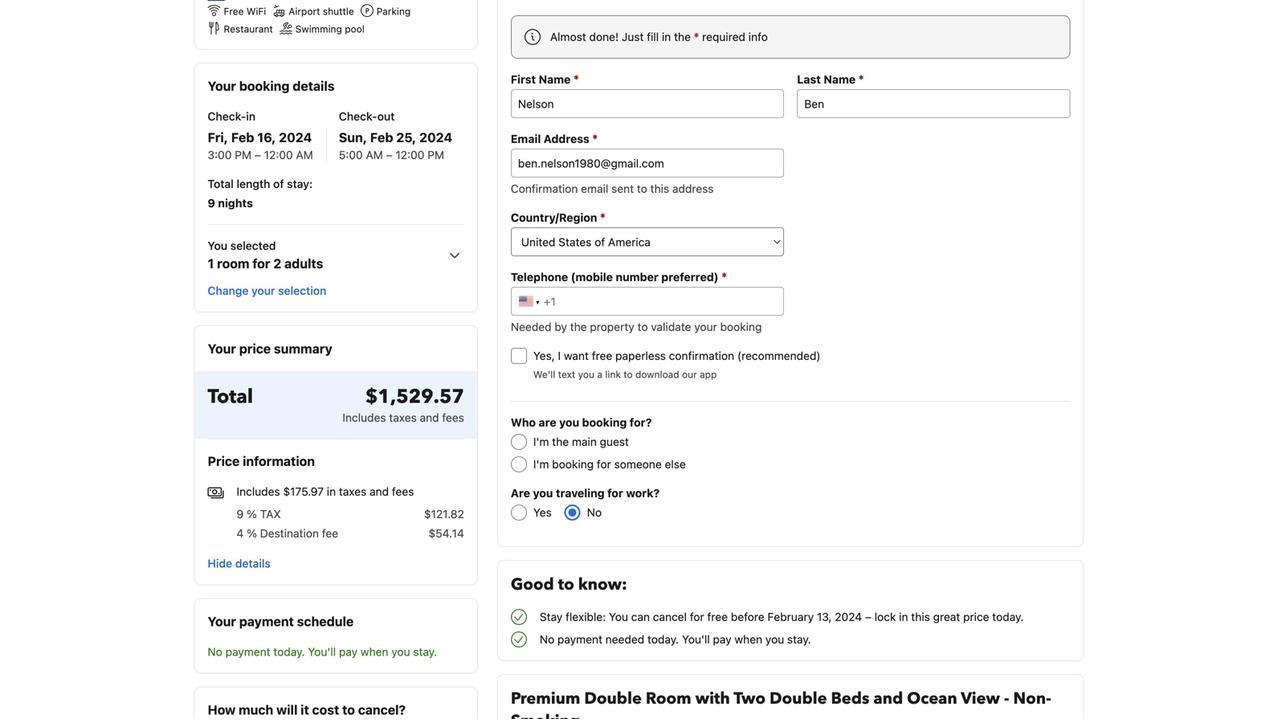 Task type: describe. For each thing, give the bounding box(es) containing it.
swimming pool
[[296, 23, 365, 35]]

i'm for i'm booking for someone else
[[533, 458, 549, 471]]

restaurant
[[224, 23, 273, 35]]

12:00 am
[[264, 148, 313, 162]]

for inside 'element'
[[608, 487, 623, 500]]

1 horizontal spatial you'll
[[682, 633, 710, 646]]

who
[[511, 416, 536, 429]]

non-
[[1013, 688, 1051, 710]]

nights
[[218, 196, 253, 210]]

confirmation email sent to this address
[[511, 182, 714, 195]]

1 vertical spatial price
[[963, 610, 989, 624]]

to right good
[[558, 574, 574, 596]]

room
[[646, 688, 692, 710]]

property
[[590, 320, 635, 333]]

* down email
[[600, 210, 606, 224]]

validate
[[651, 320, 691, 333]]

your for your payment schedule
[[208, 614, 236, 629]]

to down +1 text field
[[638, 320, 648, 333]]

how much will it cost to cancel?
[[208, 702, 406, 717]]

– for 25,
[[386, 148, 393, 162]]

last
[[797, 73, 821, 86]]

4
[[237, 527, 244, 540]]

+1 text field
[[511, 287, 784, 316]]

your for your price summary
[[208, 341, 236, 356]]

no payment today. you'll pay when you stay.
[[208, 645, 437, 658]]

* right preferred)
[[722, 270, 727, 284]]

0 vertical spatial details
[[293, 78, 335, 94]]

your payment schedule
[[208, 614, 354, 629]]

cancel
[[653, 610, 687, 624]]

fee
[[322, 527, 338, 540]]

includes for includes $175.97 in taxes and fees
[[237, 485, 280, 498]]

total for total length of stay: 9 nights
[[208, 177, 234, 190]]

much
[[239, 702, 273, 717]]

for?
[[630, 416, 652, 429]]

0 horizontal spatial today.
[[274, 645, 305, 658]]

app
[[700, 369, 717, 380]]

Double-check for typos text field
[[511, 149, 784, 178]]

9 inside total length of stay: 9 nights
[[208, 196, 215, 210]]

airport
[[289, 6, 320, 17]]

price information
[[208, 454, 315, 469]]

beds
[[831, 688, 870, 710]]

i'm for i'm the main guest
[[533, 435, 549, 448]]

check- for sun,
[[339, 110, 377, 123]]

your booking details
[[208, 78, 335, 94]]

1 double from the left
[[584, 688, 642, 710]]

cost
[[312, 702, 339, 717]]

airport shuttle
[[289, 6, 354, 17]]

confirmation
[[669, 349, 734, 362]]

hide details button
[[201, 549, 277, 578]]

you down stay flexible: you can cancel for free before february 13, 2024 – lock in this great price today. at the bottom of the page
[[766, 633, 784, 646]]

before
[[731, 610, 765, 624]]

stay flexible: you can cancel for free before february 13, 2024 – lock in this great price today.
[[540, 610, 1024, 624]]

else
[[665, 458, 686, 471]]

total length of stay: 9 nights
[[208, 177, 313, 210]]

hide details
[[208, 557, 271, 570]]

in right $175.97
[[327, 485, 336, 498]]

% for 4
[[247, 527, 257, 540]]

1 horizontal spatial when
[[735, 633, 763, 646]]

* right last
[[859, 72, 864, 86]]

9 % tax
[[237, 507, 281, 521]]

booking down i'm the main guest
[[552, 458, 594, 471]]

2
[[273, 256, 281, 271]]

know:
[[578, 574, 627, 596]]

in right fill
[[662, 30, 671, 43]]

address
[[544, 132, 590, 145]]

to right cost
[[342, 702, 355, 717]]

email
[[511, 132, 541, 145]]

hide
[[208, 557, 232, 570]]

0 vertical spatial taxes
[[389, 411, 417, 424]]

premium double room with two double beds and ocean view - non- smoking
[[511, 688, 1051, 719]]

3:00 pm
[[208, 148, 252, 162]]

you selected 1 room for  2 adults
[[208, 239, 323, 271]]

two
[[734, 688, 766, 710]]

email
[[581, 182, 609, 195]]

just
[[622, 30, 644, 43]]

0 horizontal spatial taxes
[[339, 485, 367, 498]]

2 horizontal spatial today.
[[993, 610, 1024, 624]]

check-out sun, feb 25, 2024 5:00 am – 12:00 pm
[[339, 110, 453, 162]]

% for 9
[[247, 507, 257, 521]]

needed
[[511, 320, 552, 333]]

yes, i want free paperless confirmation (recommended) we'll text you a link to download our app
[[533, 349, 821, 380]]

1 horizontal spatial stay.
[[787, 633, 811, 646]]

$1,529.57
[[366, 384, 464, 410]]

no for no payment needed today. you'll pay when you stay.
[[540, 633, 555, 646]]

how
[[208, 702, 236, 717]]

confirmation
[[511, 182, 578, 195]]

room
[[217, 256, 249, 271]]

free inside yes, i want free paperless confirmation (recommended) we'll text you a link to download our app
[[592, 349, 612, 362]]

includes taxes and fees
[[343, 411, 464, 424]]

change your selection
[[208, 284, 326, 297]]

13,
[[817, 610, 832, 624]]

number
[[616, 270, 659, 284]]

shuttle
[[323, 6, 354, 17]]

0 horizontal spatial you'll
[[308, 645, 336, 658]]

i'm booking for someone else
[[533, 458, 686, 471]]

1 horizontal spatial today.
[[648, 633, 679, 646]]

fill
[[647, 30, 659, 43]]

telephone
[[511, 270, 568, 284]]

info
[[749, 30, 768, 43]]

parking
[[377, 6, 411, 17]]

someone
[[614, 458, 662, 471]]

sun,
[[339, 130, 367, 145]]

address
[[672, 182, 714, 195]]

feb for 16,
[[231, 130, 254, 145]]

25,
[[396, 130, 416, 145]]

view
[[961, 688, 1000, 710]]

1 horizontal spatial 9
[[237, 507, 244, 521]]

and inside premium double room with two double beds and ocean view - non- smoking
[[874, 688, 903, 710]]

no payment needed today. you'll pay when you stay.
[[540, 633, 811, 646]]

email address *
[[511, 131, 598, 145]]

the inside who are you booking for? element
[[552, 435, 569, 448]]

-
[[1004, 688, 1009, 710]]

$175.97
[[283, 485, 324, 498]]

done!
[[589, 30, 619, 43]]

1 horizontal spatial and
[[420, 411, 439, 424]]



Task type: locate. For each thing, give the bounding box(es) containing it.
main
[[572, 435, 597, 448]]

are you traveling for work? element
[[498, 485, 1071, 521]]

change your selection link
[[201, 276, 333, 305]]

want
[[564, 349, 589, 362]]

1 horizontal spatial details
[[293, 78, 335, 94]]

and right $175.97
[[370, 485, 389, 498]]

pool
[[345, 23, 365, 35]]

booking up guest
[[582, 416, 627, 429]]

2 vertical spatial the
[[552, 435, 569, 448]]

* left required
[[694, 30, 699, 43]]

1 horizontal spatial includes
[[343, 411, 386, 424]]

wifi
[[247, 6, 266, 17]]

2024 inside check-in fri, feb 16, 2024 3:00 pm – 12:00 am
[[279, 130, 312, 145]]

in inside check-in fri, feb 16, 2024 3:00 pm – 12:00 am
[[246, 110, 256, 123]]

2 horizontal spatial and
[[874, 688, 903, 710]]

name
[[539, 73, 571, 86], [824, 73, 856, 86]]

today. right great
[[993, 610, 1024, 624]]

payment for schedule
[[239, 614, 294, 629]]

you'll down cancel
[[682, 633, 710, 646]]

1 vertical spatial and
[[370, 485, 389, 498]]

1 % from the top
[[247, 507, 257, 521]]

this down 'double-check for typos' 'text field'
[[651, 182, 669, 195]]

who are you booking for? element
[[511, 415, 1071, 472]]

0 vertical spatial includes
[[343, 411, 386, 424]]

payment left schedule
[[239, 614, 294, 629]]

0 vertical spatial the
[[674, 30, 691, 43]]

total
[[208, 177, 234, 190], [208, 384, 253, 410]]

2024 inside check-out sun, feb 25, 2024 5:00 am – 12:00 pm
[[419, 130, 453, 145]]

0 horizontal spatial you
[[208, 239, 227, 252]]

2 % from the top
[[247, 527, 257, 540]]

0 horizontal spatial includes
[[237, 485, 280, 498]]

0 horizontal spatial name
[[539, 73, 571, 86]]

your price summary
[[208, 341, 332, 356]]

almost
[[550, 30, 586, 43]]

1 horizontal spatial fees
[[442, 411, 464, 424]]

0 vertical spatial and
[[420, 411, 439, 424]]

fees down $1,529.57
[[442, 411, 464, 424]]

it
[[301, 702, 309, 717]]

1
[[208, 256, 214, 271]]

2 total from the top
[[208, 384, 253, 410]]

schedule
[[297, 614, 354, 629]]

1 vertical spatial total
[[208, 384, 253, 410]]

you inside you selected 1 room for  2 adults
[[208, 239, 227, 252]]

2 horizontal spatial the
[[674, 30, 691, 43]]

details down 4
[[235, 557, 271, 570]]

1 vertical spatial 9
[[237, 507, 244, 521]]

summary
[[274, 341, 332, 356]]

we'll
[[533, 369, 555, 380]]

0 horizontal spatial –
[[255, 148, 261, 162]]

today. down your payment schedule
[[274, 645, 305, 658]]

– left lock
[[865, 610, 872, 624]]

name inside last name *
[[824, 73, 856, 86]]

in down your booking details
[[246, 110, 256, 123]]

feb inside check-in fri, feb 16, 2024 3:00 pm – 12:00 am
[[231, 130, 254, 145]]

needed by the property to validate your booking
[[511, 320, 762, 333]]

text
[[558, 369, 576, 380]]

2 horizontal spatial no
[[587, 506, 602, 519]]

1 horizontal spatial the
[[570, 320, 587, 333]]

cancel?
[[358, 702, 406, 717]]

2 horizontal spatial –
[[865, 610, 872, 624]]

1 vertical spatial your
[[694, 320, 717, 333]]

1 horizontal spatial double
[[770, 688, 827, 710]]

the right fill
[[674, 30, 691, 43]]

your up 'fri,'
[[208, 78, 236, 94]]

country/region
[[511, 211, 597, 224]]

details
[[293, 78, 335, 94], [235, 557, 271, 570]]

includes up 9 % tax
[[237, 485, 280, 498]]

0 vertical spatial total
[[208, 177, 234, 190]]

the down are
[[552, 435, 569, 448]]

None text field
[[797, 89, 1071, 118]]

when
[[735, 633, 763, 646], [361, 645, 388, 658]]

you'll
[[682, 633, 710, 646], [308, 645, 336, 658]]

* right address
[[592, 131, 598, 145]]

free
[[224, 6, 244, 17]]

free up 'a' at the bottom
[[592, 349, 612, 362]]

lock
[[875, 610, 896, 624]]

sent
[[612, 182, 634, 195]]

check- inside check-in fri, feb 16, 2024 3:00 pm – 12:00 am
[[208, 110, 246, 123]]

booking up check-in fri, feb 16, 2024 3:00 pm – 12:00 am
[[239, 78, 290, 94]]

– inside check-out sun, feb 25, 2024 5:00 am – 12:00 pm
[[386, 148, 393, 162]]

* down the almost
[[574, 72, 579, 86]]

you'll down schedule
[[308, 645, 336, 658]]

no up how
[[208, 645, 222, 658]]

stay
[[540, 610, 563, 624]]

0 vertical spatial price
[[239, 341, 271, 356]]

adults
[[284, 256, 323, 271]]

2 i'm from the top
[[533, 458, 549, 471]]

% right 4
[[247, 527, 257, 540]]

0 horizontal spatial free
[[592, 349, 612, 362]]

1 horizontal spatial no
[[540, 633, 555, 646]]

pay down before
[[713, 633, 732, 646]]

needed
[[606, 633, 645, 646]]

0 horizontal spatial this
[[651, 182, 669, 195]]

fri,
[[208, 130, 228, 145]]

1 vertical spatial you
[[609, 610, 628, 624]]

*
[[694, 30, 699, 43], [574, 72, 579, 86], [859, 72, 864, 86], [592, 131, 598, 145], [600, 210, 606, 224], [722, 270, 727, 284]]

16,
[[257, 130, 276, 145]]

0 horizontal spatial stay.
[[413, 645, 437, 658]]

feb
[[231, 130, 254, 145], [370, 130, 393, 145]]

yes,
[[533, 349, 555, 362]]

0 vertical spatial 9
[[208, 196, 215, 210]]

total down your price summary on the left top of page
[[208, 384, 253, 410]]

2024 for sun, feb 25, 2024
[[419, 130, 453, 145]]

feb down the out
[[370, 130, 393, 145]]

pay down schedule
[[339, 645, 358, 658]]

1 horizontal spatial your
[[694, 320, 717, 333]]

can
[[631, 610, 650, 624]]

2 horizontal spatial 2024
[[835, 610, 862, 624]]

no
[[587, 506, 602, 519], [540, 633, 555, 646], [208, 645, 222, 658]]

2 vertical spatial and
[[874, 688, 903, 710]]

for down guest
[[597, 458, 611, 471]]

check- inside check-out sun, feb 25, 2024 5:00 am – 12:00 pm
[[339, 110, 377, 123]]

your down hide
[[208, 614, 236, 629]]

1 vertical spatial taxes
[[339, 485, 367, 498]]

name inside first name *
[[539, 73, 571, 86]]

your
[[252, 284, 275, 297], [694, 320, 717, 333]]

0 vertical spatial free
[[592, 349, 612, 362]]

you left 'a' at the bottom
[[578, 369, 595, 380]]

1 horizontal spatial –
[[386, 148, 393, 162]]

in right lock
[[899, 610, 908, 624]]

1 vertical spatial free
[[707, 610, 728, 624]]

for right cancel
[[690, 610, 704, 624]]

double right the two
[[770, 688, 827, 710]]

yes
[[533, 506, 552, 519]]

– down 16,
[[255, 148, 261, 162]]

9 left nights
[[208, 196, 215, 210]]

0 horizontal spatial check-
[[208, 110, 246, 123]]

last name *
[[797, 72, 864, 86]]

0 vertical spatial i'm
[[533, 435, 549, 448]]

2 name from the left
[[824, 73, 856, 86]]

check- for fri,
[[208, 110, 246, 123]]

name for last name *
[[824, 73, 856, 86]]

for left work?
[[608, 487, 623, 500]]

no for no
[[587, 506, 602, 519]]

selected
[[230, 239, 276, 252]]

0 vertical spatial %
[[247, 507, 257, 521]]

1 check- from the left
[[208, 110, 246, 123]]

0 horizontal spatial no
[[208, 645, 222, 658]]

double left room
[[584, 688, 642, 710]]

0 horizontal spatial pay
[[339, 645, 358, 658]]

no inside 'are you traveling for work?' 'element'
[[587, 506, 602, 519]]

smoking
[[511, 710, 580, 719]]

taxes down $1,529.57
[[389, 411, 417, 424]]

feb up 3:00 pm
[[231, 130, 254, 145]]

2024 up 12:00 pm at the left of page
[[419, 130, 453, 145]]

$54.14
[[429, 527, 464, 540]]

0 horizontal spatial the
[[552, 435, 569, 448]]

check- up 'fri,'
[[208, 110, 246, 123]]

0 vertical spatial you
[[208, 239, 227, 252]]

payment down your payment schedule
[[226, 645, 270, 658]]

1 your from the top
[[208, 78, 236, 94]]

booking up (recommended)
[[720, 320, 762, 333]]

taxes right $175.97
[[339, 485, 367, 498]]

1 horizontal spatial name
[[824, 73, 856, 86]]

2 feb from the left
[[370, 130, 393, 145]]

and down $1,529.57
[[420, 411, 439, 424]]

feb inside check-out sun, feb 25, 2024 5:00 am – 12:00 pm
[[370, 130, 393, 145]]

1 feb from the left
[[231, 130, 254, 145]]

1 horizontal spatial you
[[609, 610, 628, 624]]

i'm the main guest
[[533, 435, 629, 448]]

1 horizontal spatial free
[[707, 610, 728, 624]]

you inside yes, i want free paperless confirmation (recommended) we'll text you a link to download our app
[[578, 369, 595, 380]]

1 vertical spatial your
[[208, 341, 236, 356]]

1 vertical spatial the
[[570, 320, 587, 333]]

your for your booking details
[[208, 78, 236, 94]]

no for no payment today. you'll pay when you stay.
[[208, 645, 222, 658]]

2024 up 12:00 am
[[279, 130, 312, 145]]

fees down includes taxes and fees
[[392, 485, 414, 498]]

the right by
[[570, 320, 587, 333]]

for
[[253, 256, 270, 271], [597, 458, 611, 471], [608, 487, 623, 500], [690, 610, 704, 624]]

9 up 4
[[237, 507, 244, 521]]

name right first
[[539, 73, 571, 86]]

2024
[[279, 130, 312, 145], [419, 130, 453, 145], [835, 610, 862, 624]]

your down 2
[[252, 284, 275, 297]]

free left before
[[707, 610, 728, 624]]

includes down $1,529.57
[[343, 411, 386, 424]]

in
[[662, 30, 671, 43], [246, 110, 256, 123], [327, 485, 336, 498], [899, 610, 908, 624]]

5:00 am
[[339, 148, 383, 162]]

0 horizontal spatial fees
[[392, 485, 414, 498]]

to right link
[[624, 369, 633, 380]]

1 horizontal spatial price
[[963, 610, 989, 624]]

when down before
[[735, 633, 763, 646]]

0 horizontal spatial and
[[370, 485, 389, 498]]

preferred)
[[661, 270, 719, 284]]

total inside total length of stay: 9 nights
[[208, 177, 234, 190]]

0 vertical spatial this
[[651, 182, 669, 195]]

price left summary
[[239, 341, 271, 356]]

destination
[[260, 527, 319, 540]]

traveling
[[556, 487, 605, 500]]

(recommended)
[[737, 349, 821, 362]]

0 horizontal spatial 9
[[208, 196, 215, 210]]

1 horizontal spatial pay
[[713, 633, 732, 646]]

you up yes
[[533, 487, 553, 500]]

booking
[[239, 78, 290, 94], [720, 320, 762, 333], [582, 416, 627, 429], [552, 458, 594, 471]]

0 horizontal spatial price
[[239, 341, 271, 356]]

when up cancel?
[[361, 645, 388, 658]]

details down swimming
[[293, 78, 335, 94]]

payment for today.
[[226, 645, 270, 658]]

– inside check-in fri, feb 16, 2024 3:00 pm – 12:00 am
[[255, 148, 261, 162]]

1 vertical spatial this
[[911, 610, 930, 624]]

price right great
[[963, 610, 989, 624]]

1 horizontal spatial this
[[911, 610, 930, 624]]

1 vertical spatial includes
[[237, 485, 280, 498]]

0 vertical spatial fees
[[442, 411, 464, 424]]

are
[[539, 416, 557, 429]]

payment for needed
[[558, 633, 603, 646]]

swimming
[[296, 23, 342, 35]]

will
[[276, 702, 298, 717]]

you right are
[[559, 416, 579, 429]]

0 horizontal spatial details
[[235, 557, 271, 570]]

0 horizontal spatial double
[[584, 688, 642, 710]]

i'm
[[533, 435, 549, 448], [533, 458, 549, 471]]

2 vertical spatial your
[[208, 614, 236, 629]]

by
[[555, 320, 567, 333]]

no down are you traveling for work?
[[587, 506, 602, 519]]

to inside yes, i want free paperless confirmation (recommended) we'll text you a link to download our app
[[624, 369, 633, 380]]

this left great
[[911, 610, 930, 624]]

out
[[377, 110, 395, 123]]

total for total
[[208, 384, 253, 410]]

you up cancel?
[[392, 645, 410, 658]]

premium
[[511, 688, 580, 710]]

2 double from the left
[[770, 688, 827, 710]]

None text field
[[511, 89, 784, 118]]

1 i'm from the top
[[533, 435, 549, 448]]

country/region *
[[511, 210, 606, 224]]

9
[[208, 196, 215, 210], [237, 507, 244, 521]]

check-in fri, feb 16, 2024 3:00 pm – 12:00 am
[[208, 110, 313, 162]]

name right last
[[824, 73, 856, 86]]

telephone (mobile number preferred) *
[[511, 270, 727, 284]]

0 horizontal spatial your
[[252, 284, 275, 297]]

feb for 25,
[[370, 130, 393, 145]]

no down stay
[[540, 633, 555, 646]]

(mobile
[[571, 270, 613, 284]]

total up nights
[[208, 177, 234, 190]]

paperless
[[616, 349, 666, 362]]

you up the 1
[[208, 239, 227, 252]]

payment down flexible:
[[558, 633, 603, 646]]

are you traveling for work?
[[511, 487, 660, 500]]

required
[[702, 30, 746, 43]]

for inside you selected 1 room for  2 adults
[[253, 256, 270, 271]]

you left can
[[609, 610, 628, 624]]

1 horizontal spatial 2024
[[419, 130, 453, 145]]

1 total from the top
[[208, 177, 234, 190]]

with
[[696, 688, 730, 710]]

name for first name *
[[539, 73, 571, 86]]

– for 16,
[[255, 148, 261, 162]]

2024 for fri, feb 16, 2024
[[279, 130, 312, 145]]

2 your from the top
[[208, 341, 236, 356]]

1 name from the left
[[539, 73, 571, 86]]

double
[[584, 688, 642, 710], [770, 688, 827, 710]]

for left 2
[[253, 256, 270, 271]]

and right beds
[[874, 688, 903, 710]]

1 vertical spatial details
[[235, 557, 271, 570]]

2024 right '13,'
[[835, 610, 862, 624]]

stay.
[[787, 633, 811, 646], [413, 645, 437, 658]]

– right 5:00 am
[[386, 148, 393, 162]]

1 horizontal spatial check-
[[339, 110, 377, 123]]

%
[[247, 507, 257, 521], [247, 527, 257, 540]]

0 horizontal spatial 2024
[[279, 130, 312, 145]]

1 vertical spatial i'm
[[533, 458, 549, 471]]

information
[[243, 454, 315, 469]]

selection
[[278, 284, 326, 297]]

this
[[651, 182, 669, 195], [911, 610, 930, 624]]

a
[[597, 369, 603, 380]]

1 vertical spatial fees
[[392, 485, 414, 498]]

check-
[[208, 110, 246, 123], [339, 110, 377, 123]]

details inside button
[[235, 557, 271, 570]]

your down change
[[208, 341, 236, 356]]

your up the confirmation
[[694, 320, 717, 333]]

includes for includes taxes and fees
[[343, 411, 386, 424]]

0 vertical spatial your
[[208, 78, 236, 94]]

you inside 'element'
[[533, 487, 553, 500]]

1 horizontal spatial feb
[[370, 130, 393, 145]]

1 vertical spatial %
[[247, 527, 257, 540]]

today. down cancel
[[648, 633, 679, 646]]

0 horizontal spatial feb
[[231, 130, 254, 145]]

first
[[511, 73, 536, 86]]

0 vertical spatial your
[[252, 284, 275, 297]]

3 your from the top
[[208, 614, 236, 629]]

price
[[208, 454, 240, 469]]

link
[[605, 369, 621, 380]]

% left tax
[[247, 507, 257, 521]]

2 check- from the left
[[339, 110, 377, 123]]

to right sent
[[637, 182, 647, 195]]

1 horizontal spatial taxes
[[389, 411, 417, 424]]

check- up sun,
[[339, 110, 377, 123]]

free
[[592, 349, 612, 362], [707, 610, 728, 624]]

–
[[255, 148, 261, 162], [386, 148, 393, 162], [865, 610, 872, 624]]

0 horizontal spatial when
[[361, 645, 388, 658]]



Task type: vqa. For each thing, say whether or not it's contained in the screenshot.
2024 in Check-in Fri, Feb 16, 2024 3:00 PM – 12:00 AM
yes



